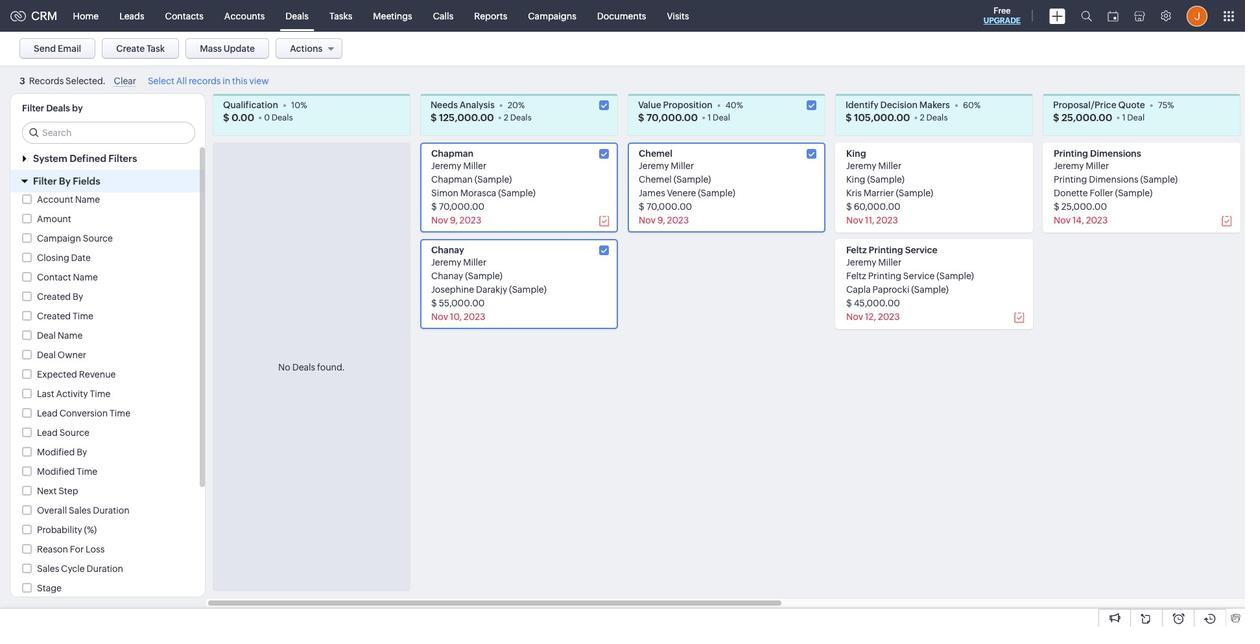 Task type: describe. For each thing, give the bounding box(es) containing it.
by
[[72, 103, 83, 113]]

by for created
[[73, 292, 83, 302]]

last activity time
[[37, 389, 111, 399]]

deal down quote
[[1127, 113, 1145, 122]]

jeremy inside feltz printing service jeremy miller feltz printing service (sample) capla paprocki (sample) $ 45,000.00 nov 12, 2023
[[846, 257, 876, 268]]

$ inside "chanay jeremy miller chanay (sample) josephine darakjy (sample) $ 55,000.00 nov 10, 2023"
[[431, 298, 437, 309]]

$ down identify
[[846, 112, 852, 123]]

deals down makers
[[926, 113, 948, 122]]

by for filter
[[59, 176, 71, 187]]

chanay (sample) link
[[431, 271, 503, 281]]

task
[[146, 43, 165, 54]]

campaign
[[37, 233, 81, 244]]

campaigns link
[[518, 0, 587, 31]]

identify
[[846, 100, 879, 110]]

0 horizontal spatial sales
[[37, 564, 59, 575]]

time down created by
[[73, 311, 93, 322]]

1 feltz from the top
[[846, 245, 867, 255]]

9, for simon
[[450, 215, 458, 226]]

2 records from the left
[[189, 76, 221, 86]]

deals right 0
[[272, 113, 293, 122]]

(sample) up capla paprocki (sample) link
[[936, 271, 974, 281]]

filter for filter deals by
[[22, 103, 44, 113]]

select
[[148, 76, 174, 86]]

system defined filters button
[[10, 147, 205, 170]]

no
[[278, 362, 290, 373]]

deals right no
[[292, 362, 315, 373]]

lead conversion time
[[37, 409, 130, 419]]

jeremy for chapman jeremy miller chapman (sample) simon morasca (sample) $ 70,000.00 nov 9, 2023
[[431, 161, 461, 171]]

2 chemel from the top
[[639, 174, 672, 185]]

(sample) up kris marrier (sample) link
[[867, 174, 905, 185]]

filter by fields
[[33, 176, 100, 187]]

account
[[37, 195, 73, 205]]

jeremy for chemel jeremy miller chemel (sample) james venere (sample) $ 70,000.00 nov 9, 2023
[[639, 161, 669, 171]]

nov for chapman jeremy miller chapman (sample) simon morasca (sample) $ 70,000.00 nov 9, 2023
[[431, 215, 448, 226]]

chemel link
[[639, 148, 672, 159]]

2 king from the top
[[846, 174, 865, 185]]

crm
[[31, 9, 57, 23]]

chemel (sample) link
[[639, 174, 711, 185]]

miller for chemel jeremy miller chemel (sample) james venere (sample) $ 70,000.00 nov 9, 2023
[[671, 161, 694, 171]]

kris
[[846, 188, 862, 198]]

time down the revenue
[[90, 389, 111, 399]]

printing dimensions jeremy miller printing dimensions (sample) donette foller (sample) $ 25,000.00 nov 14, 2023
[[1054, 148, 1178, 226]]

makers
[[919, 100, 950, 110]]

created by
[[37, 292, 83, 302]]

miller for king jeremy miller king (sample) kris marrier (sample) $ 60,000.00 nov 11, 2023
[[878, 161, 901, 171]]

deal owner
[[37, 350, 86, 361]]

105,000.00
[[854, 112, 910, 123]]

filter for filter by fields
[[33, 176, 57, 187]]

create
[[116, 43, 145, 54]]

1 vertical spatial dimensions
[[1089, 174, 1138, 185]]

name for deal name
[[58, 331, 83, 341]]

profile element
[[1179, 0, 1215, 31]]

upgrade
[[984, 16, 1021, 25]]

venere
[[667, 188, 696, 198]]

0 deals
[[264, 113, 293, 122]]

% for $ 105,000.00
[[974, 100, 981, 110]]

stage
[[37, 584, 62, 594]]

printing down 11, on the right of the page
[[869, 245, 903, 255]]

marrier
[[864, 188, 894, 198]]

jeremy inside printing dimensions jeremy miller printing dimensions (sample) donette foller (sample) $ 25,000.00 nov 14, 2023
[[1054, 161, 1084, 171]]

campaigns
[[528, 11, 576, 21]]

1 chapman from the top
[[431, 148, 473, 159]]

2 feltz from the top
[[846, 271, 866, 281]]

$ 25,000.00
[[1053, 112, 1112, 123]]

defined
[[70, 153, 106, 164]]

free
[[994, 6, 1011, 16]]

miller for chapman jeremy miller chapman (sample) simon morasca (sample) $ 70,000.00 nov 9, 2023
[[463, 161, 486, 171]]

revenue
[[79, 370, 116, 380]]

king link
[[846, 148, 866, 159]]

contacts link
[[155, 0, 214, 31]]

2 for $ 125,000.00
[[504, 113, 508, 122]]

source for lead source
[[59, 428, 89, 438]]

create task
[[116, 43, 165, 54]]

(%)
[[84, 525, 97, 536]]

(sample) right the morasca
[[498, 188, 536, 198]]

1 25,000.00 from the top
[[1061, 112, 1112, 123]]

logo image
[[10, 11, 26, 21]]

75
[[1158, 100, 1167, 110]]

probability (%)
[[37, 525, 97, 536]]

3 % from the left
[[737, 100, 743, 110]]

value proposition
[[638, 100, 713, 110]]

paprocki
[[873, 285, 909, 295]]

deals left the by
[[46, 103, 70, 113]]

$ down proposal/price
[[1053, 112, 1059, 123]]

profile image
[[1187, 6, 1207, 26]]

kris marrier (sample) link
[[846, 188, 933, 198]]

modified for modified time
[[37, 467, 75, 477]]

(sample) right venere
[[698, 188, 735, 198]]

(sample) up simon morasca (sample) "link"
[[475, 174, 512, 185]]

2 % from the left
[[518, 100, 525, 110]]

1 records from the left
[[29, 76, 64, 86]]

nov for chemel jeremy miller chemel (sample) james venere (sample) $ 70,000.00 nov 9, 2023
[[639, 215, 656, 226]]

josephine darakjy (sample) link
[[431, 285, 547, 295]]

stageview
[[19, 76, 71, 86]]

11,
[[865, 215, 874, 226]]

70,000.00 down value proposition
[[646, 112, 698, 123]]

search element
[[1073, 0, 1100, 32]]

name for account name
[[75, 195, 100, 205]]

account name
[[37, 195, 100, 205]]

meetings
[[373, 11, 412, 21]]

amount
[[37, 214, 71, 224]]

deals inside deals link
[[286, 11, 309, 21]]

conversion
[[59, 409, 108, 419]]

printing dimensions (sample) link
[[1054, 174, 1178, 185]]

10
[[291, 100, 300, 110]]

lead for lead source
[[37, 428, 58, 438]]

home
[[73, 11, 99, 21]]

70,000.00 for chapman jeremy miller chapman (sample) simon morasca (sample) $ 70,000.00 nov 9, 2023
[[439, 202, 485, 212]]

70,000.00 for chemel jeremy miller chemel (sample) james venere (sample) $ 70,000.00 nov 9, 2023
[[646, 202, 692, 212]]

(sample) up josephine darakjy (sample) link
[[465, 271, 503, 281]]

jeremy for chanay jeremy miller chanay (sample) josephine darakjy (sample) $ 55,000.00 nov 10, 2023
[[431, 257, 461, 268]]

deal up expected
[[37, 350, 56, 361]]

$ 105,000.00
[[846, 112, 910, 123]]

miller inside printing dimensions jeremy miller printing dimensions (sample) donette foller (sample) $ 25,000.00 nov 14, 2023
[[1086, 161, 1109, 171]]

printing down $ 25,000.00
[[1054, 148, 1088, 159]]

9, for james
[[657, 215, 665, 226]]

simon morasca (sample) link
[[431, 188, 536, 198]]

clear
[[114, 76, 136, 86]]

printing up donette
[[1054, 174, 1087, 185]]

time up step
[[77, 467, 97, 477]]

$ inside chapman jeremy miller chapman (sample) simon morasca (sample) $ 70,000.00 nov 9, 2023
[[431, 202, 437, 212]]

filter deals by
[[22, 103, 83, 113]]

owner
[[58, 350, 86, 361]]

search image
[[1081, 10, 1092, 21]]

reports
[[474, 11, 507, 21]]

email
[[58, 43, 81, 54]]

0.00
[[231, 112, 254, 123]]

14,
[[1072, 215, 1084, 226]]

overall
[[37, 506, 67, 516]]

closing date
[[37, 253, 91, 263]]

2023 inside feltz printing service jeremy miller feltz printing service (sample) capla paprocki (sample) $ 45,000.00 nov 12, 2023
[[878, 312, 900, 322]]

chanay jeremy miller chanay (sample) josephine darakjy (sample) $ 55,000.00 nov 10, 2023
[[431, 245, 547, 322]]

donette
[[1054, 188, 1088, 198]]

40
[[725, 100, 737, 110]]

2023 for king jeremy miller king (sample) kris marrier (sample) $ 60,000.00 nov 11, 2023
[[876, 215, 898, 226]]

expected
[[37, 370, 77, 380]]

foller
[[1090, 188, 1113, 198]]

$ down needs
[[431, 112, 437, 123]]

1 vertical spatial service
[[903, 271, 935, 281]]

proposal/price quote
[[1053, 100, 1145, 110]]

found.
[[317, 362, 345, 373]]

value
[[638, 100, 661, 110]]

donette foller (sample) link
[[1054, 188, 1153, 198]]

(sample) up donette foller (sample) link
[[1140, 174, 1178, 185]]

1 horizontal spatial sales
[[69, 506, 91, 516]]

mass update button
[[186, 38, 269, 59]]

name for contact name
[[73, 272, 98, 283]]

sales cycle duration
[[37, 564, 123, 575]]

selected.
[[66, 76, 106, 86]]

capla
[[846, 285, 871, 295]]



Task type: locate. For each thing, give the bounding box(es) containing it.
(sample) right darakjy in the left of the page
[[509, 285, 547, 295]]

1 lead from the top
[[37, 409, 58, 419]]

0 vertical spatial filter
[[22, 103, 44, 113]]

1 vertical spatial lead
[[37, 428, 58, 438]]

time right "conversion"
[[110, 409, 130, 419]]

nov inside chemel jeremy miller chemel (sample) james venere (sample) $ 70,000.00 nov 9, 2023
[[639, 215, 656, 226]]

lead for lead conversion time
[[37, 409, 58, 419]]

25,000.00 down proposal/price
[[1061, 112, 1112, 123]]

identify decision makers
[[846, 100, 950, 110]]

1 vertical spatial chemel
[[639, 174, 672, 185]]

crm link
[[10, 9, 57, 23]]

2023 for chanay jeremy miller chanay (sample) josephine darakjy (sample) $ 55,000.00 nov 10, 2023
[[464, 312, 485, 322]]

1 vertical spatial feltz
[[846, 271, 866, 281]]

qualification
[[223, 100, 278, 110]]

modified up the next step
[[37, 467, 75, 477]]

contact name
[[37, 272, 98, 283]]

% for $ 25,000.00
[[1167, 100, 1174, 110]]

source for campaign source
[[83, 233, 113, 244]]

by up the modified time
[[77, 447, 87, 458]]

$ 70,000.00
[[638, 112, 698, 123]]

chemel jeremy miller chemel (sample) james venere (sample) $ 70,000.00 nov 9, 2023
[[639, 148, 735, 226]]

(sample) down feltz printing service (sample) link
[[911, 285, 949, 295]]

nov left the 10,
[[431, 312, 448, 322]]

0 vertical spatial created
[[37, 292, 71, 302]]

calendar image
[[1108, 11, 1119, 21]]

45,000.00
[[854, 298, 900, 309]]

0 vertical spatial by
[[59, 176, 71, 187]]

deals link
[[275, 0, 319, 31]]

nov left 11, on the right of the page
[[846, 215, 863, 226]]

chemel up chemel (sample) link
[[639, 148, 672, 159]]

closing
[[37, 253, 69, 263]]

miller up chapman (sample) link
[[463, 161, 486, 171]]

deal
[[713, 113, 730, 122], [1127, 113, 1145, 122], [37, 331, 56, 341], [37, 350, 56, 361]]

jeremy for king jeremy miller king (sample) kris marrier (sample) $ 60,000.00 nov 11, 2023
[[846, 161, 876, 171]]

duration for sales cycle duration
[[87, 564, 123, 575]]

$ down the value
[[638, 112, 644, 123]]

$ inside feltz printing service jeremy miller feltz printing service (sample) capla paprocki (sample) $ 45,000.00 nov 12, 2023
[[846, 298, 852, 309]]

modified by
[[37, 447, 87, 458]]

70,000.00 down the morasca
[[439, 202, 485, 212]]

reports link
[[464, 0, 518, 31]]

1 vertical spatial name
[[73, 272, 98, 283]]

nov inside "chanay jeremy miller chanay (sample) josephine darakjy (sample) $ 55,000.00 nov 10, 2023"
[[431, 312, 448, 322]]

2 deals down makers
[[920, 113, 948, 122]]

contacts
[[165, 11, 204, 21]]

deal down 40
[[713, 113, 730, 122]]

1 king from the top
[[846, 148, 866, 159]]

2 vertical spatial by
[[77, 447, 87, 458]]

9, inside chemel jeremy miller chemel (sample) james venere (sample) $ 70,000.00 nov 9, 2023
[[657, 215, 665, 226]]

2 25,000.00 from the top
[[1061, 202, 1107, 212]]

name up owner
[[58, 331, 83, 341]]

chanay up josephine
[[431, 271, 463, 281]]

2 chapman from the top
[[431, 174, 473, 185]]

select all records in this view
[[148, 76, 269, 86]]

lead
[[37, 409, 58, 419], [37, 428, 58, 438]]

king up king (sample) link
[[846, 148, 866, 159]]

source up date in the top left of the page
[[83, 233, 113, 244]]

9, down simon
[[450, 215, 458, 226]]

2 down makers
[[920, 113, 925, 122]]

1 vertical spatial 25,000.00
[[1061, 202, 1107, 212]]

source down "conversion"
[[59, 428, 89, 438]]

0 vertical spatial king
[[846, 148, 866, 159]]

1 modified from the top
[[37, 447, 75, 458]]

2023 inside chapman jeremy miller chapman (sample) simon morasca (sample) $ 70,000.00 nov 9, 2023
[[459, 215, 481, 226]]

$ down josephine
[[431, 298, 437, 309]]

activity
[[56, 389, 88, 399]]

1 vertical spatial duration
[[87, 564, 123, 575]]

lead source
[[37, 428, 89, 438]]

jeremy inside chemel jeremy miller chemel (sample) james venere (sample) $ 70,000.00 nov 9, 2023
[[639, 161, 669, 171]]

jeremy down the chanay link
[[431, 257, 461, 268]]

2023 inside printing dimensions jeremy miller printing dimensions (sample) donette foller (sample) $ 25,000.00 nov 14, 2023
[[1086, 215, 1108, 226]]

1 vertical spatial king
[[846, 174, 865, 185]]

jeremy inside "chanay jeremy miller chanay (sample) josephine darakjy (sample) $ 55,000.00 nov 10, 2023"
[[431, 257, 461, 268]]

70,000.00 inside chapman jeremy miller chapman (sample) simon morasca (sample) $ 70,000.00 nov 9, 2023
[[439, 202, 485, 212]]

miller inside chemel jeremy miller chemel (sample) james venere (sample) $ 70,000.00 nov 9, 2023
[[671, 161, 694, 171]]

2023 for chapman jeremy miller chapman (sample) simon morasca (sample) $ 70,000.00 nov 9, 2023
[[459, 215, 481, 226]]

deals
[[286, 11, 309, 21], [46, 103, 70, 113], [272, 113, 293, 122], [510, 113, 532, 122], [926, 113, 948, 122], [292, 362, 315, 373]]

miller down "feltz printing service" link
[[878, 257, 901, 268]]

$ down james
[[639, 202, 644, 212]]

2023 down venere
[[667, 215, 689, 226]]

$ inside the king jeremy miller king (sample) kris marrier (sample) $ 60,000.00 nov 11, 2023
[[846, 202, 852, 212]]

duration up (%)
[[93, 506, 129, 516]]

proposition
[[663, 100, 713, 110]]

$ down donette
[[1054, 202, 1059, 212]]

sales up stage
[[37, 564, 59, 575]]

0 vertical spatial service
[[905, 245, 937, 255]]

0 vertical spatial lead
[[37, 409, 58, 419]]

deal up deal owner
[[37, 331, 56, 341]]

2 deals down 20 %
[[504, 113, 532, 122]]

sales
[[69, 506, 91, 516], [37, 564, 59, 575]]

1 deal for $ 25,000.00
[[1122, 113, 1145, 122]]

create menu image
[[1049, 8, 1065, 24]]

2 down 20
[[504, 113, 508, 122]]

1 deal for $ 70,000.00
[[708, 113, 730, 122]]

nov down james
[[639, 215, 656, 226]]

analysis
[[460, 100, 495, 110]]

leads
[[119, 11, 144, 21]]

0 vertical spatial 25,000.00
[[1061, 112, 1112, 123]]

1 created from the top
[[37, 292, 71, 302]]

king (sample) link
[[846, 174, 905, 185]]

$ down kris
[[846, 202, 852, 212]]

james venere (sample) link
[[639, 188, 735, 198]]

lead up "modified by"
[[37, 428, 58, 438]]

4 % from the left
[[974, 100, 981, 110]]

accounts link
[[214, 0, 275, 31]]

$ inside printing dimensions jeremy miller printing dimensions (sample) donette foller (sample) $ 25,000.00 nov 14, 2023
[[1054, 202, 1059, 212]]

home link
[[63, 0, 109, 31]]

feltz printing service link
[[846, 245, 937, 255]]

records right 3
[[29, 76, 64, 86]]

1 vertical spatial modified
[[37, 467, 75, 477]]

send email
[[34, 43, 81, 54]]

1 vertical spatial chanay
[[431, 271, 463, 281]]

25,000.00 inside printing dimensions jeremy miller printing dimensions (sample) donette foller (sample) $ 25,000.00 nov 14, 2023
[[1061, 202, 1107, 212]]

king
[[846, 148, 866, 159], [846, 174, 865, 185]]

needs analysis
[[431, 100, 495, 110]]

king up kris
[[846, 174, 865, 185]]

70,000.00 inside chemel jeremy miller chemel (sample) james venere (sample) $ 70,000.00 nov 9, 2023
[[646, 202, 692, 212]]

70,000.00 down venere
[[646, 202, 692, 212]]

nov
[[431, 215, 448, 226], [639, 215, 656, 226], [846, 215, 863, 226], [1054, 215, 1071, 226], [431, 312, 448, 322], [846, 312, 863, 322]]

records left 'in'
[[189, 76, 221, 86]]

dimensions up donette foller (sample) link
[[1089, 174, 1138, 185]]

filter by fields button
[[10, 170, 205, 193]]

by down contact name
[[73, 292, 83, 302]]

3
[[19, 76, 25, 86]]

2023 inside chemel jeremy miller chemel (sample) james venere (sample) $ 70,000.00 nov 9, 2023
[[667, 215, 689, 226]]

2 2 deals from the left
[[920, 113, 948, 122]]

2023 for chemel jeremy miller chemel (sample) james venere (sample) $ 70,000.00 nov 9, 2023
[[667, 215, 689, 226]]

created up deal name
[[37, 311, 71, 322]]

proposal/price
[[1053, 100, 1116, 110]]

overall sales duration
[[37, 506, 129, 516]]

duration for overall sales duration
[[93, 506, 129, 516]]

chapman
[[431, 148, 473, 159], [431, 174, 473, 185]]

jeremy down king link at top right
[[846, 161, 876, 171]]

filter down 3
[[22, 103, 44, 113]]

0 vertical spatial dimensions
[[1090, 148, 1141, 159]]

2023 down 60,000.00
[[876, 215, 898, 226]]

miller
[[463, 161, 486, 171], [671, 161, 694, 171], [878, 161, 901, 171], [1086, 161, 1109, 171], [463, 257, 486, 268], [878, 257, 901, 268]]

2023 right 14,
[[1086, 215, 1108, 226]]

service up capla paprocki (sample) link
[[903, 271, 935, 281]]

system
[[33, 153, 67, 164]]

10 %
[[291, 100, 307, 110]]

9, inside chapman jeremy miller chapman (sample) simon morasca (sample) $ 70,000.00 nov 9, 2023
[[450, 215, 458, 226]]

1 vertical spatial created
[[37, 311, 71, 322]]

1 horizontal spatial 2
[[920, 113, 925, 122]]

nov inside feltz printing service jeremy miller feltz printing service (sample) capla paprocki (sample) $ 45,000.00 nov 12, 2023
[[846, 312, 863, 322]]

morasca
[[460, 188, 496, 198]]

nov left 14,
[[1054, 215, 1071, 226]]

2023 down the morasca
[[459, 215, 481, 226]]

40 %
[[725, 100, 743, 110]]

(sample) right marrier in the right of the page
[[896, 188, 933, 198]]

2023 inside "chanay jeremy miller chanay (sample) josephine darakjy (sample) $ 55,000.00 nov 10, 2023"
[[464, 312, 485, 322]]

miller up king (sample) link
[[878, 161, 901, 171]]

fields
[[73, 176, 100, 187]]

0 horizontal spatial 2
[[504, 113, 508, 122]]

2 1 deal from the left
[[1122, 113, 1145, 122]]

2023 down 55,000.00
[[464, 312, 485, 322]]

0 horizontal spatial 1
[[708, 113, 711, 122]]

dimensions up printing dimensions (sample) link
[[1090, 148, 1141, 159]]

expected revenue
[[37, 370, 116, 380]]

created for created by
[[37, 292, 71, 302]]

king jeremy miller king (sample) kris marrier (sample) $ 60,000.00 nov 11, 2023
[[846, 148, 933, 226]]

darakjy
[[476, 285, 507, 295]]

2 created from the top
[[37, 311, 71, 322]]

miller for chanay jeremy miller chanay (sample) josephine darakjy (sample) $ 55,000.00 nov 10, 2023
[[463, 257, 486, 268]]

0 vertical spatial name
[[75, 195, 100, 205]]

nov inside printing dimensions jeremy miller printing dimensions (sample) donette foller (sample) $ 25,000.00 nov 14, 2023
[[1054, 215, 1071, 226]]

0 vertical spatial modified
[[37, 447, 75, 458]]

0 vertical spatial duration
[[93, 506, 129, 516]]

25,000.00 up 14,
[[1061, 202, 1107, 212]]

view
[[249, 76, 269, 86]]

name down "fields"
[[75, 195, 100, 205]]

dimensions
[[1090, 148, 1141, 159], [1089, 174, 1138, 185]]

0 horizontal spatial 9,
[[450, 215, 458, 226]]

by for modified
[[77, 447, 87, 458]]

by
[[59, 176, 71, 187], [73, 292, 83, 302], [77, 447, 87, 458]]

visits link
[[657, 0, 699, 31]]

miller inside feltz printing service jeremy miller feltz printing service (sample) capla paprocki (sample) $ 45,000.00 nov 12, 2023
[[878, 257, 901, 268]]

duration
[[93, 506, 129, 516], [87, 564, 123, 575]]

printing dimensions link
[[1054, 148, 1141, 159]]

nov left 12,
[[846, 312, 863, 322]]

2 deals
[[504, 113, 532, 122], [920, 113, 948, 122]]

documents link
[[587, 0, 657, 31]]

2 vertical spatial name
[[58, 331, 83, 341]]

2 1 from the left
[[1122, 113, 1125, 122]]

jeremy down the chemel link on the right of the page
[[639, 161, 669, 171]]

jeremy up donette
[[1054, 161, 1084, 171]]

create task button
[[102, 38, 179, 59]]

created for created time
[[37, 311, 71, 322]]

1 for $ 70,000.00
[[708, 113, 711, 122]]

1 2 deals from the left
[[504, 113, 532, 122]]

visits
[[667, 11, 689, 21]]

last
[[37, 389, 54, 399]]

1 horizontal spatial records
[[189, 76, 221, 86]]

1 horizontal spatial 1
[[1122, 113, 1125, 122]]

chanay up chanay (sample) link
[[431, 245, 464, 255]]

created time
[[37, 311, 93, 322]]

(sample) up the james venere (sample) link
[[674, 174, 711, 185]]

records
[[29, 76, 64, 86], [189, 76, 221, 86]]

1 vertical spatial filter
[[33, 176, 57, 187]]

nov inside the king jeremy miller king (sample) kris marrier (sample) $ 60,000.00 nov 11, 2023
[[846, 215, 863, 226]]

0 horizontal spatial 1 deal
[[708, 113, 730, 122]]

miller inside the king jeremy miller king (sample) kris marrier (sample) $ 60,000.00 nov 11, 2023
[[878, 161, 901, 171]]

jeremy inside chapman jeremy miller chapman (sample) simon morasca (sample) $ 70,000.00 nov 9, 2023
[[431, 161, 461, 171]]

chemel up james
[[639, 174, 672, 185]]

name down date in the top left of the page
[[73, 272, 98, 283]]

1 horizontal spatial 2 deals
[[920, 113, 948, 122]]

0 vertical spatial chapman
[[431, 148, 473, 159]]

by up account name
[[59, 176, 71, 187]]

lead down last
[[37, 409, 58, 419]]

1 2 from the left
[[504, 113, 508, 122]]

$ down capla
[[846, 298, 852, 309]]

1 vertical spatial sales
[[37, 564, 59, 575]]

1 % from the left
[[300, 100, 307, 110]]

2 deals for $ 125,000.00
[[504, 113, 532, 122]]

nov down simon
[[431, 215, 448, 226]]

actions
[[290, 43, 323, 54]]

0 vertical spatial chanay
[[431, 245, 464, 255]]

printing up 'paprocki'
[[868, 271, 901, 281]]

modified down lead source
[[37, 447, 75, 458]]

1 vertical spatial by
[[73, 292, 83, 302]]

decision
[[880, 100, 918, 110]]

sales up (%)
[[69, 506, 91, 516]]

chapman jeremy miller chapman (sample) simon morasca (sample) $ 70,000.00 nov 9, 2023
[[431, 148, 536, 226]]

deals down 20 %
[[510, 113, 532, 122]]

0
[[264, 113, 270, 122]]

nov for king jeremy miller king (sample) kris marrier (sample) $ 60,000.00 nov 11, 2023
[[846, 215, 863, 226]]

0 horizontal spatial 2 deals
[[504, 113, 532, 122]]

jeremy inside the king jeremy miller king (sample) kris marrier (sample) $ 60,000.00 nov 11, 2023
[[846, 161, 876, 171]]

modified for modified by
[[37, 447, 75, 458]]

(sample) down printing dimensions (sample) link
[[1115, 188, 1153, 198]]

5 % from the left
[[1167, 100, 1174, 110]]

3 records selected.
[[19, 76, 106, 86]]

by inside "dropdown button"
[[59, 176, 71, 187]]

miller up chanay (sample) link
[[463, 257, 486, 268]]

1 chanay from the top
[[431, 245, 464, 255]]

source
[[83, 233, 113, 244], [59, 428, 89, 438]]

0 vertical spatial source
[[83, 233, 113, 244]]

2023 inside the king jeremy miller king (sample) kris marrier (sample) $ 60,000.00 nov 11, 2023
[[876, 215, 898, 226]]

% for $ 0.00
[[300, 100, 307, 110]]

deals up actions
[[286, 11, 309, 21]]

0 vertical spatial feltz
[[846, 245, 867, 255]]

1 1 deal from the left
[[708, 113, 730, 122]]

60,000.00
[[854, 202, 900, 212]]

service
[[905, 245, 937, 255], [903, 271, 935, 281]]

james
[[639, 188, 665, 198]]

chapman up simon
[[431, 174, 473, 185]]

name
[[75, 195, 100, 205], [73, 272, 98, 283], [58, 331, 83, 341]]

1 down quote
[[1122, 113, 1125, 122]]

nov for chanay jeremy miller chanay (sample) josephine darakjy (sample) $ 55,000.00 nov 10, 2023
[[431, 312, 448, 322]]

2 9, from the left
[[657, 215, 665, 226]]

contact
[[37, 272, 71, 283]]

1 deal down 40
[[708, 113, 730, 122]]

nov inside chapman jeremy miller chapman (sample) simon morasca (sample) $ 70,000.00 nov 9, 2023
[[431, 215, 448, 226]]

1 for $ 25,000.00
[[1122, 113, 1125, 122]]

$ inside chemel jeremy miller chemel (sample) james venere (sample) $ 70,000.00 nov 9, 2023
[[639, 202, 644, 212]]

duration down loss
[[87, 564, 123, 575]]

9,
[[450, 215, 458, 226], [657, 215, 665, 226]]

time
[[73, 311, 93, 322], [90, 389, 111, 399], [110, 409, 130, 419], [77, 467, 97, 477]]

125,000.00
[[439, 112, 494, 123]]

2 for $ 105,000.00
[[920, 113, 925, 122]]

1 vertical spatial chapman
[[431, 174, 473, 185]]

1 vertical spatial source
[[59, 428, 89, 438]]

1 horizontal spatial 1 deal
[[1122, 113, 1145, 122]]

miller inside chapman jeremy miller chapman (sample) simon morasca (sample) $ 70,000.00 nov 9, 2023
[[463, 161, 486, 171]]

$ left 0.00
[[223, 112, 229, 123]]

2 deals for $ 105,000.00
[[920, 113, 948, 122]]

2 2 from the left
[[920, 113, 925, 122]]

josephine
[[431, 285, 474, 295]]

2 chanay from the top
[[431, 271, 463, 281]]

$ down simon
[[431, 202, 437, 212]]

free upgrade
[[984, 6, 1021, 25]]

2 modified from the top
[[37, 467, 75, 477]]

modified time
[[37, 467, 97, 477]]

1 9, from the left
[[450, 215, 458, 226]]

step
[[58, 486, 78, 497]]

next
[[37, 486, 57, 497]]

campaign source
[[37, 233, 113, 244]]

filter up account
[[33, 176, 57, 187]]

9, down james
[[657, 215, 665, 226]]

Search text field
[[23, 123, 195, 143]]

created down contact
[[37, 292, 71, 302]]

filter inside "dropdown button"
[[33, 176, 57, 187]]

1 horizontal spatial 9,
[[657, 215, 665, 226]]

chapman (sample) link
[[431, 174, 512, 185]]

0 vertical spatial chemel
[[639, 148, 672, 159]]

jeremy down chapman link in the left top of the page
[[431, 161, 461, 171]]

12,
[[865, 312, 876, 322]]

55,000.00
[[439, 298, 485, 309]]

1 deal
[[708, 113, 730, 122], [1122, 113, 1145, 122]]

2 lead from the top
[[37, 428, 58, 438]]

1 down proposition at top
[[708, 113, 711, 122]]

1 chemel from the top
[[639, 148, 672, 159]]

miller inside "chanay jeremy miller chanay (sample) josephine darakjy (sample) $ 55,000.00 nov 10, 2023"
[[463, 257, 486, 268]]

miller down printing dimensions link
[[1086, 161, 1109, 171]]

1 1 from the left
[[708, 113, 711, 122]]

feltz printing service jeremy miller feltz printing service (sample) capla paprocki (sample) $ 45,000.00 nov 12, 2023
[[846, 245, 974, 322]]

create menu element
[[1041, 0, 1073, 31]]

0 horizontal spatial records
[[29, 76, 64, 86]]

0 vertical spatial sales
[[69, 506, 91, 516]]

chapman up chapman (sample) link
[[431, 148, 473, 159]]

in
[[223, 76, 230, 86]]



Task type: vqa. For each thing, say whether or not it's contained in the screenshot.
Check-In State Check-
no



